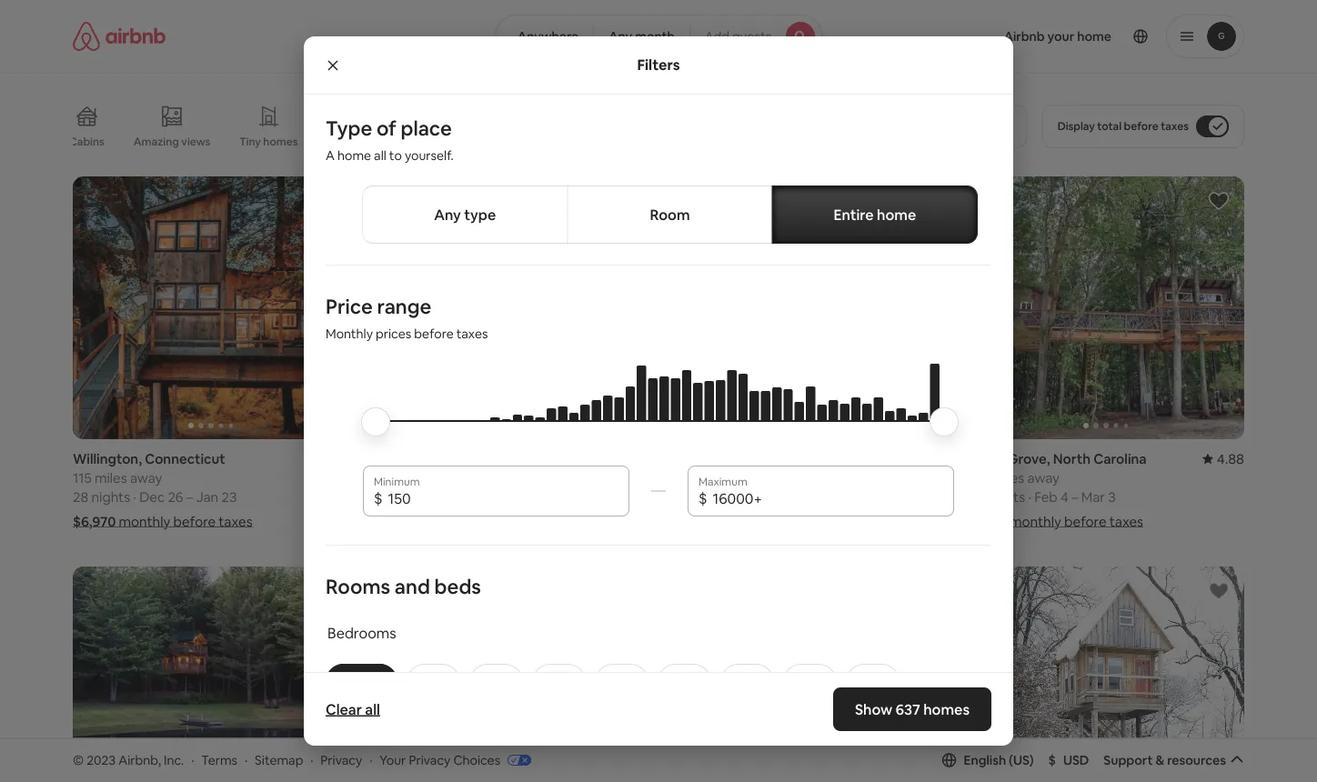 Task type: vqa. For each thing, say whether or not it's contained in the screenshot.
4th option from the bottom of the the Search suggestions list box
no



Task type: locate. For each thing, give the bounding box(es) containing it.
0 horizontal spatial $
[[374, 489, 383, 508]]

28 inside china grove, north carolina 516 miles away 28 nights · feb 4 – mar 3 monthly before taxes
[[968, 488, 984, 506]]

(us)
[[1009, 752, 1034, 769]]

before inside china grove, north carolina 516 miles away 28 nights · feb 4 – mar 3 monthly before taxes
[[1065, 513, 1107, 530]]

3
[[1108, 488, 1116, 506]]

away inside hardwick, vermont 252 miles away 28 nights $5,206 monthly before taxes
[[433, 469, 465, 487]]

monthly inside willington, connecticut 115 miles away 28 nights · dec 26 – jan 23 $6,970 monthly before taxes
[[119, 513, 170, 530]]

homes for tiny homes
[[263, 135, 298, 149]]

0 vertical spatial home
[[338, 147, 371, 164]]

1 horizontal spatial show
[[855, 700, 893, 719]]

most stays cost more than $4,000 per night. image
[[378, 364, 940, 474]]

0 horizontal spatial homes
[[263, 135, 298, 149]]

all inside type of place a home all to yourself.
[[374, 147, 387, 164]]

before inside hardwick, vermont 252 miles away 28 nights $5,206 monthly before taxes
[[472, 513, 515, 530]]

away up 6
[[732, 469, 764, 487]]

1 horizontal spatial privacy
[[409, 752, 451, 768]]

115
[[73, 469, 92, 487]]

nights down the '516'
[[987, 488, 1025, 506]]

26
[[168, 488, 183, 506]]

jan
[[196, 488, 219, 506], [736, 488, 758, 506]]

miles
[[95, 469, 127, 487], [397, 469, 430, 487], [696, 469, 729, 487], [992, 469, 1025, 487]]

taxes inside china grove, north carolina 516 miles away 28 nights · feb 4 – mar 3 monthly before taxes
[[1110, 513, 1144, 530]]

1 horizontal spatial 4.98
[[919, 450, 946, 467]]

english
[[964, 752, 1006, 769]]

3 – from the left
[[1072, 488, 1079, 506]]

feb inside china grove, north carolina 516 miles away 28 nights · feb 4 – mar 3 monthly before taxes
[[1035, 488, 1058, 506]]

$ down 252
[[374, 489, 383, 508]]

28 down 252
[[371, 488, 387, 506]]

monthly down dec
[[119, 513, 170, 530]]

home right the a
[[338, 147, 371, 164]]

2 – from the left
[[772, 488, 779, 506]]

clear all
[[326, 700, 380, 719]]

28
[[73, 488, 88, 506], [371, 488, 387, 506], [968, 488, 984, 506]]

inc.
[[164, 752, 184, 768]]

1 north from the left
[[733, 450, 771, 467]]

miles inside china grove, north carolina 516 miles away 28 nights · feb 4 – mar 3 monthly before taxes
[[992, 469, 1025, 487]]

creative spaces
[[442, 135, 524, 149]]

· left 6
[[730, 488, 733, 506]]

add to wishlist: frazeysburg, ohio image
[[1208, 580, 1230, 602]]

© 2023 airbnb, inc. ·
[[73, 752, 194, 768]]

–
[[186, 488, 193, 506], [772, 488, 779, 506], [1072, 488, 1079, 506]]

0 horizontal spatial jan
[[196, 488, 219, 506]]

1 vertical spatial any
[[434, 205, 461, 224]]

none search field containing anywhere
[[495, 15, 823, 58]]

2 carolina from the left
[[1094, 450, 1147, 467]]

28 down the '516'
[[968, 488, 984, 506]]

0 horizontal spatial privacy
[[321, 752, 362, 768]]

2 jan from the left
[[736, 488, 758, 506]]

feb right 6
[[782, 488, 805, 506]]

homes
[[378, 134, 413, 149], [263, 135, 298, 149], [924, 700, 970, 719]]

support & resources button
[[1104, 752, 1245, 769]]

jan left 6
[[736, 488, 758, 506]]

1 away from the left
[[130, 469, 162, 487]]

away inside china grove, north carolina 516 miles away 28 nights · feb 4 – mar 3 monthly before taxes
[[1028, 469, 1060, 487]]

4 inside china grove, north carolina 516 miles away 28 nights · feb 4 – mar 3 monthly before taxes
[[1061, 488, 1069, 506]]

resources
[[1168, 752, 1226, 769]]

0 vertical spatial all
[[374, 147, 387, 164]]

choices
[[453, 752, 501, 768]]

28 inside hardwick, vermont 252 miles away 28 nights $5,206 monthly before taxes
[[371, 488, 387, 506]]

1 horizontal spatial homes
[[378, 134, 413, 149]]

2 away from the left
[[433, 469, 465, 487]]

show
[[617, 672, 649, 688], [855, 700, 893, 719]]

2 4.98 from the left
[[919, 450, 946, 467]]

show inside filters dialog
[[855, 700, 893, 719]]

nights up $6,970
[[91, 488, 130, 506]]

away inside willington, connecticut 115 miles away 28 nights · dec 26 – jan 23 $6,970 monthly before taxes
[[130, 469, 162, 487]]

· inside china grove, north carolina 516 miles away 28 nights · feb 4 – mar 3 monthly before taxes
[[1028, 488, 1032, 506]]

north right grove, at bottom right
[[1053, 450, 1091, 467]]

– inside willington, connecticut 115 miles away 28 nights · dec 26 – jan 23 $6,970 monthly before taxes
[[186, 488, 193, 506]]

show left 637
[[855, 700, 893, 719]]

29
[[670, 488, 685, 506]]

home inside button
[[877, 205, 916, 224]]

3 28 from the left
[[968, 488, 984, 506]]

miles down asheville,
[[696, 469, 729, 487]]

away up dec
[[130, 469, 162, 487]]

$ for 1st $ text box from the left
[[374, 489, 383, 508]]

1 4 from the left
[[808, 488, 816, 506]]

filters
[[637, 56, 680, 74]]

28 for 252
[[371, 488, 387, 506]]

0 vertical spatial any
[[609, 28, 633, 45]]

$ left usd
[[1049, 752, 1056, 769]]

taxes
[[1161, 119, 1189, 133], [456, 326, 488, 342], [219, 513, 253, 530], [518, 513, 551, 530], [818, 513, 852, 530], [1110, 513, 1144, 530]]

support
[[1104, 752, 1153, 769]]

anywhere button
[[495, 15, 594, 58]]

2 4 from the left
[[1061, 488, 1069, 506]]

before inside willington, connecticut 115 miles away 28 nights · dec 26 – jan 23 $6,970 monthly before taxes
[[173, 513, 216, 530]]

room
[[650, 205, 690, 224]]

– inside china grove, north carolina 516 miles away 28 nights · feb 4 – mar 3 monthly before taxes
[[1072, 488, 1079, 506]]

1 vertical spatial show
[[855, 700, 893, 719]]

away down grove, at bottom right
[[1028, 469, 1060, 487]]

0 horizontal spatial feb
[[782, 488, 805, 506]]

$12,771
[[670, 513, 715, 530]]

nights up the "$5,206"
[[390, 488, 429, 506]]

prices
[[376, 326, 411, 342]]

1 horizontal spatial carolina
[[1094, 450, 1147, 467]]

add guests
[[705, 28, 772, 45]]

· inside willington, connecticut 115 miles away 28 nights · dec 26 – jan 23 $6,970 monthly before taxes
[[133, 488, 136, 506]]

1 horizontal spatial home
[[877, 205, 916, 224]]

any for any type
[[434, 205, 461, 224]]

$ for 2nd $ text box
[[699, 489, 707, 508]]

1 horizontal spatial 4
[[1061, 488, 1069, 506]]

2 miles from the left
[[397, 469, 430, 487]]

2 horizontal spatial –
[[1072, 488, 1079, 506]]

1 horizontal spatial any
[[609, 28, 633, 45]]

type
[[464, 205, 496, 224]]

4 monthly from the left
[[1010, 513, 1062, 530]]

2 privacy from the left
[[409, 752, 451, 768]]

516
[[968, 469, 989, 487]]

· left dec
[[133, 488, 136, 506]]

4 away from the left
[[1028, 469, 1060, 487]]

1 carolina from the left
[[774, 450, 827, 467]]

0 horizontal spatial carolina
[[774, 450, 827, 467]]

room button
[[567, 186, 773, 244]]

group containing amazing views
[[69, 91, 933, 162]]

1 horizontal spatial north
[[1053, 450, 1091, 467]]

jan left 23
[[196, 488, 219, 506]]

any for any month
[[609, 28, 633, 45]]

– right 26 on the left of page
[[186, 488, 193, 506]]

profile element
[[844, 0, 1245, 73]]

1 horizontal spatial jan
[[736, 488, 758, 506]]

miles inside hardwick, vermont 252 miles away 28 nights $5,206 monthly before taxes
[[397, 469, 430, 487]]

show for show 637 homes
[[855, 700, 893, 719]]

nights up $12,771
[[688, 488, 727, 506]]

nights inside willington, connecticut 115 miles away 28 nights · dec 26 – jan 23 $6,970 monthly before taxes
[[91, 488, 130, 506]]

away down the vermont
[[433, 469, 465, 487]]

1 monthly from the left
[[119, 513, 170, 530]]

0 horizontal spatial 28
[[73, 488, 88, 506]]

miles down hardwick,
[[397, 469, 430, 487]]

jan inside willington, connecticut 115 miles away 28 nights · dec 26 – jan 23 $6,970 monthly before taxes
[[196, 488, 219, 506]]

any inside tab list
[[434, 205, 461, 224]]

$
[[374, 489, 383, 508], [699, 489, 707, 508], [1049, 752, 1056, 769]]

jan inside asheville, north carolina 588 miles away 29 nights · jan 6 – feb 4 $12,771 monthly before taxes
[[736, 488, 758, 506]]

privacy down clear
[[321, 752, 362, 768]]

2 28 from the left
[[371, 488, 387, 506]]

1 – from the left
[[186, 488, 193, 506]]

north inside asheville, north carolina 588 miles away 29 nights · jan 6 – feb 4 $12,771 monthly before taxes
[[733, 450, 771, 467]]

show left the map
[[617, 672, 649, 688]]

asheville,
[[670, 450, 731, 467]]

all right clear
[[365, 700, 380, 719]]

2 horizontal spatial homes
[[924, 700, 970, 719]]

252
[[371, 469, 394, 487]]

0 horizontal spatial home
[[338, 147, 371, 164]]

monthly right the "$5,206"
[[418, 513, 469, 530]]

beds
[[434, 573, 481, 599]]

1 horizontal spatial feb
[[1035, 488, 1058, 506]]

1 jan from the left
[[196, 488, 219, 506]]

feb inside asheville, north carolina 588 miles away 29 nights · jan 6 – feb 4 $12,771 monthly before taxes
[[782, 488, 805, 506]]

away
[[130, 469, 162, 487], [433, 469, 465, 487], [732, 469, 764, 487], [1028, 469, 1060, 487]]

any
[[609, 28, 633, 45], [434, 205, 461, 224]]

before inside asheville, north carolina 588 miles away 29 nights · jan 6 – feb 4 $12,771 monthly before taxes
[[773, 513, 815, 530]]

0 horizontal spatial north
[[733, 450, 771, 467]]

miles down grove, at bottom right
[[992, 469, 1025, 487]]

monthly down grove, at bottom right
[[1010, 513, 1062, 530]]

4
[[808, 488, 816, 506], [1061, 488, 1069, 506]]

show inside button
[[617, 672, 649, 688]]

3 miles from the left
[[696, 469, 729, 487]]

1 vertical spatial home
[[877, 205, 916, 224]]

grove,
[[1008, 450, 1050, 467]]

$ text field
[[388, 489, 619, 508], [713, 489, 944, 508]]

28 down 115
[[73, 488, 88, 506]]

add to wishlist: asheville, north carolina image
[[910, 190, 932, 212]]

4 right 6
[[808, 488, 816, 506]]

add
[[705, 28, 730, 45]]

– right 6
[[772, 488, 779, 506]]

monthly down 6
[[718, 513, 770, 530]]

all left to
[[374, 147, 387, 164]]

show for show map
[[617, 672, 649, 688]]

1 miles from the left
[[95, 469, 127, 487]]

taxes inside asheville, north carolina 588 miles away 29 nights · jan 6 – feb 4 $12,771 monthly before taxes
[[818, 513, 852, 530]]

your privacy choices link
[[380, 752, 531, 770]]

carolina
[[774, 450, 827, 467], [1094, 450, 1147, 467]]

monthly inside china grove, north carolina 516 miles away 28 nights · feb 4 – mar 3 monthly before taxes
[[1010, 513, 1062, 530]]

north
[[733, 450, 771, 467], [1053, 450, 1091, 467]]

3 nights from the left
[[688, 488, 727, 506]]

0 horizontal spatial –
[[186, 488, 193, 506]]

1 28 from the left
[[73, 488, 88, 506]]

1 horizontal spatial $
[[699, 489, 707, 508]]

miles down willington,
[[95, 469, 127, 487]]

vermont
[[439, 450, 495, 467]]

airbnb,
[[118, 752, 161, 768]]

views
[[181, 134, 210, 149]]

north up 6
[[733, 450, 771, 467]]

range
[[377, 293, 432, 319]]

english (us) button
[[942, 752, 1034, 769]]

3 monthly from the left
[[718, 513, 770, 530]]

carolina inside asheville, north carolina 588 miles away 29 nights · jan 6 – feb 4 $12,771 monthly before taxes
[[774, 450, 827, 467]]

0 horizontal spatial show
[[617, 672, 649, 688]]

0 horizontal spatial $ text field
[[388, 489, 619, 508]]

any month
[[609, 28, 675, 45]]

any left month
[[609, 28, 633, 45]]

– left mar
[[1072, 488, 1079, 506]]

0 horizontal spatial 4
[[808, 488, 816, 506]]

tab list
[[362, 186, 978, 244]]

monthly before taxes button
[[968, 513, 1144, 530]]

1 nights from the left
[[91, 488, 130, 506]]

1 feb from the left
[[782, 488, 805, 506]]

2 horizontal spatial 28
[[968, 488, 984, 506]]

entire home button
[[772, 186, 978, 244]]

$6,970
[[73, 513, 116, 530]]

0 vertical spatial show
[[617, 672, 649, 688]]

2 north from the left
[[1053, 450, 1091, 467]]

2 monthly from the left
[[418, 513, 469, 530]]

privacy link
[[321, 752, 362, 768]]

connecticut
[[145, 450, 225, 467]]

1 $ text field from the left
[[388, 489, 619, 508]]

None search field
[[495, 15, 823, 58]]

2 feb from the left
[[1035, 488, 1058, 506]]

taxes inside willington, connecticut 115 miles away 28 nights · dec 26 – jan 23 $6,970 monthly before taxes
[[219, 513, 253, 530]]

0 horizontal spatial 4.98
[[620, 450, 648, 467]]

· up monthly before taxes button on the right of page
[[1028, 488, 1032, 506]]

feb
[[782, 488, 805, 506], [1035, 488, 1058, 506]]

add guests button
[[689, 15, 823, 58]]

dec
[[139, 488, 165, 506]]

1 horizontal spatial –
[[772, 488, 779, 506]]

2 nights from the left
[[390, 488, 429, 506]]

to
[[389, 147, 402, 164]]

tab list inside filters dialog
[[362, 186, 978, 244]]

1 4.98 from the left
[[620, 450, 648, 467]]

before inside button
[[1124, 119, 1159, 133]]

0 horizontal spatial any
[[434, 205, 461, 224]]

north inside china grove, north carolina 516 miles away 28 nights · feb 4 – mar 3 monthly before taxes
[[1053, 450, 1091, 467]]

1 horizontal spatial $ text field
[[713, 489, 944, 508]]

28 inside willington, connecticut 115 miles away 28 nights · dec 26 – jan 23 $6,970 monthly before taxes
[[73, 488, 88, 506]]

group
[[69, 91, 933, 162], [73, 177, 349, 439], [371, 177, 648, 439], [670, 177, 946, 439], [968, 177, 1245, 439], [73, 567, 349, 782], [371, 567, 648, 782], [670, 567, 946, 782], [968, 567, 1245, 782]]

bedrooms
[[328, 624, 396, 642]]

1 horizontal spatial 28
[[371, 488, 387, 506]]

any left type
[[434, 205, 461, 224]]

nights inside hardwick, vermont 252 miles away 28 nights $5,206 monthly before taxes
[[390, 488, 429, 506]]

4 miles from the left
[[992, 469, 1025, 487]]

·
[[133, 488, 136, 506], [730, 488, 733, 506], [1028, 488, 1032, 506], [191, 752, 194, 768], [245, 752, 248, 768], [310, 752, 313, 768], [370, 752, 373, 768]]

3 away from the left
[[732, 469, 764, 487]]

4 nights from the left
[[987, 488, 1025, 506]]

amazing views
[[134, 134, 210, 149]]

28 for 115
[[73, 488, 88, 506]]

away inside asheville, north carolina 588 miles away 29 nights · jan 6 – feb 4 $12,771 monthly before taxes
[[732, 469, 764, 487]]

2 $ text field from the left
[[713, 489, 944, 508]]

$ up $12,771
[[699, 489, 707, 508]]

feb up monthly before taxes button on the right of page
[[1035, 488, 1058, 506]]

4 up monthly before taxes button on the right of page
[[1061, 488, 1069, 506]]

privacy
[[321, 752, 362, 768], [409, 752, 451, 768]]

home right entire
[[877, 205, 916, 224]]

yourself.
[[405, 147, 454, 164]]

privacy right your
[[409, 752, 451, 768]]

tiny
[[240, 135, 261, 149]]

tab list containing any type
[[362, 186, 978, 244]]

1 vertical spatial all
[[365, 700, 380, 719]]

home
[[338, 147, 371, 164], [877, 205, 916, 224]]

4.98
[[620, 450, 648, 467], [919, 450, 946, 467]]



Task type: describe. For each thing, give the bounding box(es) containing it.
show map button
[[598, 658, 719, 702]]

nights inside china grove, north carolina 516 miles away 28 nights · feb 4 – mar 3 monthly before taxes
[[987, 488, 1025, 506]]

support & resources
[[1104, 752, 1226, 769]]

4.98 for hardwick, vermont 252 miles away 28 nights $5,206 monthly before taxes
[[620, 450, 648, 467]]

637
[[896, 700, 921, 719]]

price range monthly prices before taxes
[[326, 293, 488, 342]]

tiny homes
[[240, 135, 298, 149]]

1 privacy from the left
[[321, 752, 362, 768]]

any month button
[[593, 15, 690, 58]]

· inside asheville, north carolina 588 miles away 29 nights · jan 6 – feb 4 $12,771 monthly before taxes
[[730, 488, 733, 506]]

588
[[670, 469, 693, 487]]

of
[[377, 115, 397, 141]]

rooms
[[326, 573, 390, 599]]

filters dialog
[[304, 36, 1014, 782]]

4.88 out of 5 average rating image
[[1203, 450, 1245, 467]]

spaces
[[488, 135, 524, 149]]

anywhere
[[518, 28, 579, 45]]

before inside price range monthly prices before taxes
[[414, 326, 454, 342]]

· left privacy link
[[310, 752, 313, 768]]

mar
[[1082, 488, 1105, 506]]

entire
[[834, 205, 874, 224]]

monthly
[[326, 326, 373, 342]]

terms
[[201, 752, 238, 768]]

4.98 for asheville, north carolina 588 miles away 29 nights · jan 6 – feb 4 $12,771 monthly before taxes
[[919, 450, 946, 467]]

&
[[1156, 752, 1165, 769]]

your
[[380, 752, 406, 768]]

display total before taxes button
[[1042, 105, 1245, 148]]

china
[[968, 450, 1005, 467]]

a
[[326, 147, 335, 164]]

– inside asheville, north carolina 588 miles away 29 nights · jan 6 – feb 4 $12,771 monthly before taxes
[[772, 488, 779, 506]]

usd
[[1064, 752, 1089, 769]]

4.98 out of 5 average rating image
[[606, 450, 648, 467]]

show 637 homes link
[[833, 688, 992, 732]]

amazing
[[134, 134, 179, 149]]

show map
[[617, 672, 679, 688]]

and
[[395, 573, 430, 599]]

any type
[[434, 205, 496, 224]]

· left your
[[370, 752, 373, 768]]

hardwick, vermont 252 miles away 28 nights $5,206 monthly before taxes
[[371, 450, 551, 530]]

any type button
[[362, 186, 568, 244]]

· right terms link
[[245, 752, 248, 768]]

rooms and beds
[[326, 573, 481, 599]]

asheville, north carolina 588 miles away 29 nights · jan 6 – feb 4 $12,771 monthly before taxes
[[670, 450, 852, 530]]

your privacy choices
[[380, 752, 501, 768]]

monthly inside asheville, north carolina 588 miles away 29 nights · jan 6 – feb 4 $12,771 monthly before taxes
[[718, 513, 770, 530]]

type
[[326, 115, 372, 141]]

homes inside filters dialog
[[924, 700, 970, 719]]

terms link
[[201, 752, 238, 768]]

homes for historical homes
[[378, 134, 413, 149]]

4.88
[[1217, 450, 1245, 467]]

entire home
[[834, 205, 916, 224]]

monthly inside hardwick, vermont 252 miles away 28 nights $5,206 monthly before taxes
[[418, 513, 469, 530]]

6
[[761, 488, 769, 506]]

historical
[[327, 134, 376, 149]]

nights inside asheville, north carolina 588 miles away 29 nights · jan 6 – feb 4 $12,771 monthly before taxes
[[688, 488, 727, 506]]

add to wishlist: china grove, north carolina image
[[1208, 190, 1230, 212]]

hardwick,
[[371, 450, 436, 467]]

2023
[[87, 752, 116, 768]]

total
[[1098, 119, 1122, 133]]

terms · sitemap · privacy
[[201, 752, 362, 768]]

add to wishlist: waterbury, vermont image
[[313, 580, 335, 602]]

taxes inside price range monthly prices before taxes
[[456, 326, 488, 342]]

willington,
[[73, 450, 142, 467]]

creative
[[442, 135, 486, 149]]

clear
[[326, 700, 362, 719]]

· right inc.
[[191, 752, 194, 768]]

$ usd
[[1049, 752, 1089, 769]]

all inside button
[[365, 700, 380, 719]]

english (us)
[[964, 752, 1034, 769]]

display
[[1058, 119, 1095, 133]]

©
[[73, 752, 84, 768]]

guests
[[732, 28, 772, 45]]

2 horizontal spatial $
[[1049, 752, 1056, 769]]

willington, connecticut 115 miles away 28 nights · dec 26 – jan 23 $6,970 monthly before taxes
[[73, 450, 253, 530]]

taxes inside button
[[1161, 119, 1189, 133]]

miles inside asheville, north carolina 588 miles away 29 nights · jan 6 – feb 4 $12,771 monthly before taxes
[[696, 469, 729, 487]]

carolina inside china grove, north carolina 516 miles away 28 nights · feb 4 – mar 3 monthly before taxes
[[1094, 450, 1147, 467]]

taxes inside hardwick, vermont 252 miles away 28 nights $5,206 monthly before taxes
[[518, 513, 551, 530]]

4.98 out of 5 average rating image
[[904, 450, 946, 467]]

type of place a home all to yourself.
[[326, 115, 454, 164]]

price
[[326, 293, 373, 319]]

display total before taxes
[[1058, 119, 1189, 133]]

4 inside asheville, north carolina 588 miles away 29 nights · jan 6 – feb 4 $12,771 monthly before taxes
[[808, 488, 816, 506]]

home inside type of place a home all to yourself.
[[338, 147, 371, 164]]

month
[[635, 28, 675, 45]]

23
[[222, 488, 237, 506]]

sitemap
[[255, 752, 303, 768]]

sitemap link
[[255, 752, 303, 768]]

miles inside willington, connecticut 115 miles away 28 nights · dec 26 – jan 23 $6,970 monthly before taxes
[[95, 469, 127, 487]]

china grove, north carolina 516 miles away 28 nights · feb 4 – mar 3 monthly before taxes
[[968, 450, 1147, 530]]

place
[[401, 115, 452, 141]]



